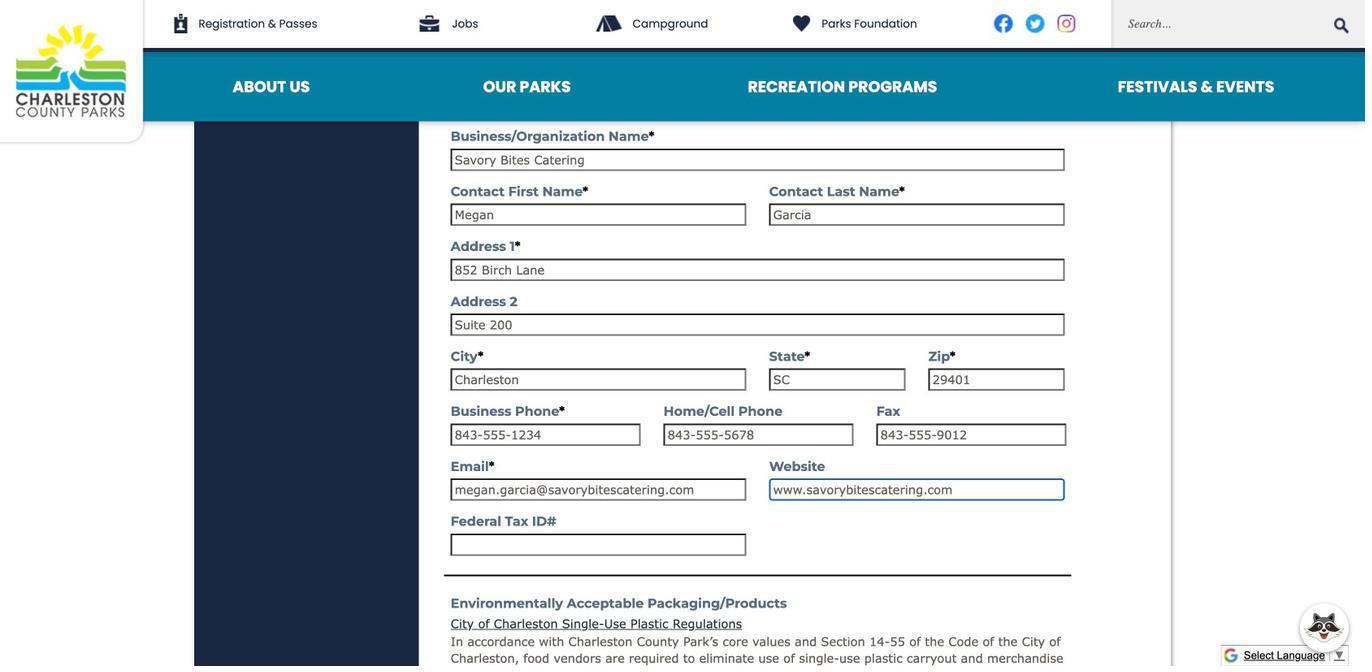Task type: locate. For each thing, give the bounding box(es) containing it.
search image
[[1334, 17, 1349, 34]]

None text field
[[451, 204, 746, 226], [769, 204, 1065, 226], [451, 259, 1065, 281], [451, 479, 746, 501], [451, 204, 746, 226], [769, 204, 1065, 226], [451, 259, 1065, 281], [451, 479, 746, 501]]

None text field
[[451, 149, 1065, 171], [451, 314, 1065, 336], [451, 369, 746, 391], [769, 369, 906, 391], [928, 369, 1065, 391], [451, 424, 641, 446], [664, 424, 854, 446], [876, 424, 1067, 446], [769, 479, 1065, 501], [451, 534, 746, 556], [451, 149, 1065, 171], [451, 314, 1065, 336], [451, 369, 746, 391], [769, 369, 906, 391], [928, 369, 1065, 391], [451, 424, 641, 446], [664, 424, 854, 446], [876, 424, 1067, 446], [769, 479, 1065, 501], [451, 534, 746, 556]]

menu item
[[146, 52, 396, 121], [396, 52, 658, 121], [658, 52, 1027, 121], [1027, 52, 1365, 121]]

3 menu item from the left
[[658, 52, 1027, 121]]

2 menu item from the left
[[396, 52, 658, 121]]

menu
[[146, 52, 1365, 121]]



Task type: describe. For each thing, give the bounding box(es) containing it.
4 menu item from the left
[[1027, 52, 1365, 121]]

home page image
[[0, 0, 146, 145]]

1 menu item from the left
[[146, 52, 396, 121]]

Search... text field
[[1111, 0, 1365, 48]]



